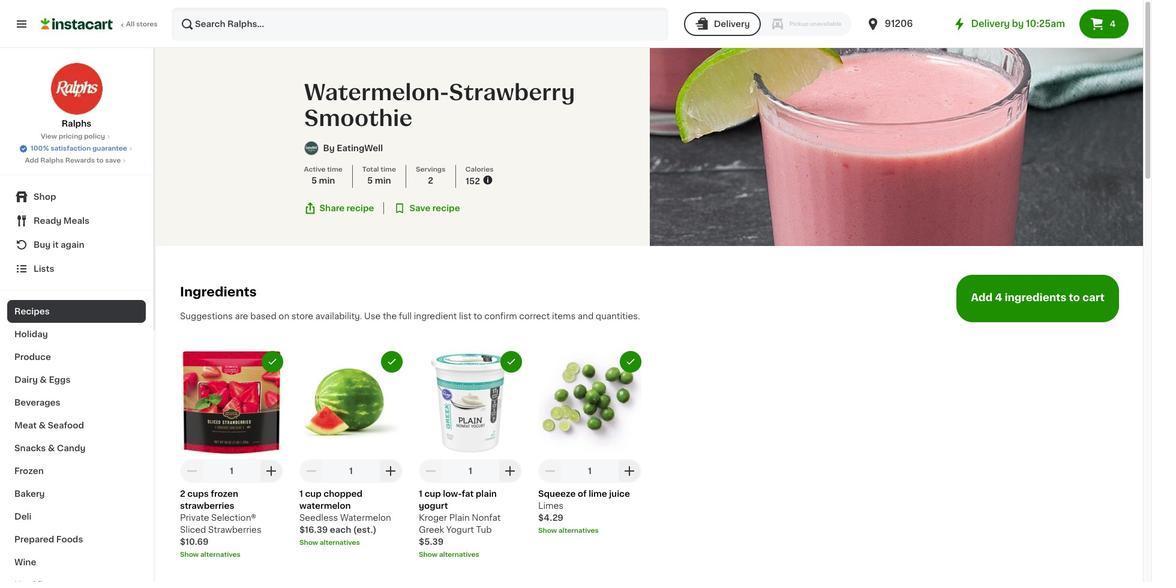 Task type: locate. For each thing, give the bounding box(es) containing it.
recipe for share recipe
[[347, 204, 374, 212]]

1 up the yogurt
[[419, 490, 423, 498]]

deli link
[[7, 506, 146, 528]]

increment quantity image for 1 cup low-fat plain yogurt
[[503, 464, 518, 478]]

ralphs up view pricing policy link
[[62, 119, 91, 128]]

decrement quantity image
[[304, 464, 319, 478], [543, 464, 558, 478]]

holiday
[[14, 330, 48, 339]]

show alternatives button down of
[[539, 526, 642, 536]]

1 horizontal spatial delivery
[[972, 19, 1010, 28]]

ready meals button
[[7, 209, 146, 233]]

alternatives down $4.29
[[559, 528, 599, 534]]

2 down servings
[[428, 177, 434, 185]]

wine link
[[7, 551, 146, 574]]

suggestions
[[180, 312, 233, 321]]

2 decrement quantity image from the left
[[543, 464, 558, 478]]

2 unselect item image from the left
[[626, 357, 636, 367]]

$4.29
[[539, 514, 564, 522]]

1 vertical spatial 4
[[996, 293, 1003, 303]]

None search field
[[172, 7, 669, 41]]

5 inside active time 5 min
[[312, 177, 317, 185]]

1 horizontal spatial min
[[375, 177, 391, 185]]

alternatives down the yogurt
[[439, 552, 480, 558]]

2 horizontal spatial to
[[1069, 293, 1081, 303]]

all stores
[[126, 21, 158, 28]]

5 for active time 5 min
[[312, 177, 317, 185]]

add ralphs rewards to save link
[[25, 156, 128, 166]]

unselect item image down based on the left of the page
[[267, 357, 278, 367]]

1 horizontal spatial 5
[[367, 177, 373, 185]]

1 up fat
[[469, 467, 472, 475]]

1 min from the left
[[319, 177, 335, 185]]

2 vertical spatial &
[[48, 444, 55, 453]]

min inside active time 5 min
[[319, 177, 335, 185]]

0 horizontal spatial to
[[96, 157, 104, 164]]

alternatives inside squeeze of lime juice limes $4.29 show alternatives
[[559, 528, 599, 534]]

2 min from the left
[[375, 177, 391, 185]]

0 horizontal spatial 2
[[180, 490, 185, 498]]

smoothie
[[304, 108, 413, 129]]

1 vertical spatial 2
[[180, 490, 185, 498]]

to left save on the left top
[[96, 157, 104, 164]]

wine
[[14, 558, 36, 567]]

show alternatives button for alternatives
[[539, 526, 642, 536]]

increment quantity image for 2 cups frozen strawberries
[[264, 464, 279, 478]]

show alternatives button down the each
[[300, 538, 403, 548]]

increment quantity image for 1 cup chopped watermelon
[[384, 464, 398, 478]]

0 horizontal spatial delivery
[[714, 20, 750, 28]]

0 horizontal spatial min
[[319, 177, 335, 185]]

0 horizontal spatial 5
[[312, 177, 317, 185]]

1 unselect item image from the left
[[506, 357, 517, 367]]

1 5 from the left
[[312, 177, 317, 185]]

ingredients
[[1005, 293, 1067, 303]]

2 time from the left
[[381, 167, 396, 173]]

full
[[399, 312, 412, 321]]

100% satisfaction guarantee button
[[19, 142, 134, 154]]

to right list
[[474, 312, 483, 321]]

1 horizontal spatial to
[[474, 312, 483, 321]]

decrement quantity image up the yogurt
[[424, 464, 438, 478]]

show alternatives button
[[539, 526, 642, 536], [300, 538, 403, 548], [180, 550, 283, 560], [419, 550, 522, 560]]

& left the eggs
[[40, 376, 47, 384]]

of
[[578, 490, 587, 498]]

eggs
[[49, 376, 71, 384]]

ralphs inside add ralphs rewards to save "link"
[[40, 157, 64, 164]]

share recipe button
[[304, 202, 374, 214]]

4 product group from the left
[[539, 351, 642, 536]]

share
[[320, 204, 345, 212]]

0 vertical spatial ralphs
[[62, 119, 91, 128]]

cup up the yogurt
[[425, 490, 441, 498]]

time for total time 5 min
[[381, 167, 396, 173]]

foods
[[56, 536, 83, 544]]

ingredients
[[180, 286, 257, 299]]

share recipe
[[320, 204, 374, 212]]

1 cup chopped watermelon seedless watermelon $16.39 each (est.) show alternatives
[[300, 490, 391, 546]]

2 cup from the left
[[425, 490, 441, 498]]

time
[[327, 167, 343, 173], [381, 167, 396, 173]]

watermelon
[[340, 514, 391, 522]]

0 horizontal spatial unselect item image
[[506, 357, 517, 367]]

1 up lime
[[588, 467, 592, 475]]

unselect item image down confirm
[[506, 357, 517, 367]]

satisfaction
[[51, 145, 91, 152]]

save recipe button
[[394, 202, 460, 214]]

1 horizontal spatial unselect item image
[[387, 357, 397, 367]]

decrement quantity image for squeeze
[[543, 464, 558, 478]]

dairy & eggs
[[14, 376, 71, 384]]

time right 'total'
[[381, 167, 396, 173]]

min for total time 5 min
[[375, 177, 391, 185]]

1 for chopped
[[349, 467, 353, 475]]

to for rewards
[[96, 157, 104, 164]]

active
[[304, 167, 326, 173]]

&
[[40, 376, 47, 384], [39, 421, 46, 430], [48, 444, 55, 453]]

1 up chopped
[[349, 467, 353, 475]]

1 horizontal spatial unselect item image
[[626, 357, 636, 367]]

1 horizontal spatial decrement quantity image
[[543, 464, 558, 478]]

0 horizontal spatial 4
[[996, 293, 1003, 303]]

decrement quantity image for 1
[[304, 464, 319, 478]]

1 up watermelon on the left bottom of page
[[300, 490, 303, 498]]

meat
[[14, 421, 37, 430]]

by
[[323, 144, 335, 153]]

ralphs link
[[50, 62, 103, 130]]

to inside button
[[1069, 293, 1081, 303]]

show down $16.39
[[300, 540, 318, 546]]

4 increment quantity image from the left
[[623, 464, 637, 478]]

1 horizontal spatial 2
[[428, 177, 434, 185]]

& right meat
[[39, 421, 46, 430]]

servings
[[416, 167, 446, 173]]

0 horizontal spatial time
[[327, 167, 343, 173]]

& inside meat & seafood link
[[39, 421, 46, 430]]

$10.69
[[180, 538, 209, 546]]

0 vertical spatial to
[[96, 157, 104, 164]]

2 recipe from the left
[[433, 204, 460, 212]]

5 down active
[[312, 177, 317, 185]]

alternatives down strawberries
[[200, 552, 241, 558]]

& for dairy
[[40, 376, 47, 384]]

to for ingredients
[[1069, 293, 1081, 303]]

by
[[1013, 19, 1025, 28]]

snacks
[[14, 444, 46, 453]]

1 decrement quantity image from the left
[[185, 464, 199, 478]]

bakery
[[14, 490, 45, 498]]

watermelon-strawberry smoothie image
[[650, 48, 1144, 246]]

0 vertical spatial add
[[25, 157, 39, 164]]

plain
[[476, 490, 497, 498]]

instacart logo image
[[41, 17, 113, 31]]

to left cart
[[1069, 293, 1081, 303]]

correct
[[519, 312, 550, 321]]

1 unselect item image from the left
[[267, 357, 278, 367]]

100% satisfaction guarantee
[[31, 145, 127, 152]]

1 inside 1 cup low-fat plain yogurt kroger plain nonfat greek yogurt tub $5.39 show alternatives
[[419, 490, 423, 498]]

& for snacks
[[48, 444, 55, 453]]

save recipe
[[410, 204, 460, 212]]

ralphs down 100%
[[40, 157, 64, 164]]

unselect item image
[[267, 357, 278, 367], [387, 357, 397, 367]]

add inside button
[[972, 293, 993, 303]]

lists
[[34, 265, 54, 273]]

$16.39
[[300, 526, 328, 534]]

time right active
[[327, 167, 343, 173]]

kroger
[[419, 514, 447, 522]]

0 horizontal spatial unselect item image
[[267, 357, 278, 367]]

0 vertical spatial 4
[[1111, 20, 1116, 28]]

show alternatives button down the yogurt
[[419, 550, 522, 560]]

decrement quantity image up squeeze
[[543, 464, 558, 478]]

recipe right save
[[433, 204, 460, 212]]

5 for total time 5 min
[[367, 177, 373, 185]]

1 time from the left
[[327, 167, 343, 173]]

show alternatives button down strawberries
[[180, 550, 283, 560]]

0 horizontal spatial decrement quantity image
[[304, 464, 319, 478]]

show down $10.69
[[180, 552, 199, 558]]

increment quantity image
[[264, 464, 279, 478], [384, 464, 398, 478], [503, 464, 518, 478], [623, 464, 637, 478]]

recipe right share
[[347, 204, 374, 212]]

0 vertical spatial 2
[[428, 177, 434, 185]]

are
[[235, 312, 248, 321]]

min inside total time 5 min
[[375, 177, 391, 185]]

1 recipe from the left
[[347, 204, 374, 212]]

delivery inside button
[[714, 20, 750, 28]]

watermelon-strawberry smoothie
[[304, 82, 575, 129]]

add for add 4 ingredients to cart
[[972, 293, 993, 303]]

1 horizontal spatial decrement quantity image
[[424, 464, 438, 478]]

1 horizontal spatial add
[[972, 293, 993, 303]]

use
[[364, 312, 381, 321]]

1 decrement quantity image from the left
[[304, 464, 319, 478]]

2 unselect item image from the left
[[387, 357, 397, 367]]

ready meals link
[[7, 209, 146, 233]]

save
[[105, 157, 121, 164]]

alternatives inside 2 cups frozen strawberries private selection® sliced strawberries $10.69 show alternatives
[[200, 552, 241, 558]]

by eatingwell
[[323, 144, 383, 153]]

cup up watermelon on the left bottom of page
[[305, 490, 322, 498]]

strawberries
[[208, 526, 262, 534]]

decrement quantity image
[[185, 464, 199, 478], [424, 464, 438, 478]]

sliced
[[180, 526, 206, 534]]

0 horizontal spatial add
[[25, 157, 39, 164]]

show inside squeeze of lime juice limes $4.29 show alternatives
[[539, 528, 557, 534]]

4 inside 'button'
[[1111, 20, 1116, 28]]

servings 2
[[416, 167, 446, 185]]

show inside 2 cups frozen strawberries private selection® sliced strawberries $10.69 show alternatives
[[180, 552, 199, 558]]

1 vertical spatial add
[[972, 293, 993, 303]]

frozen
[[14, 467, 44, 475]]

unselect item image down quantities.
[[626, 357, 636, 367]]

cup inside "1 cup chopped watermelon seedless watermelon $16.39 each (est.) show alternatives"
[[305, 490, 322, 498]]

product group
[[180, 351, 283, 560], [300, 351, 403, 548], [419, 351, 522, 560], [539, 351, 642, 536]]

0 vertical spatial &
[[40, 376, 47, 384]]

1 vertical spatial to
[[1069, 293, 1081, 303]]

strawberry
[[449, 82, 575, 103]]

1 up frozen at the left
[[230, 467, 234, 475]]

limes
[[539, 502, 564, 510]]

& inside snacks & candy link
[[48, 444, 55, 453]]

1 horizontal spatial time
[[381, 167, 396, 173]]

show
[[539, 528, 557, 534], [300, 540, 318, 546], [180, 552, 199, 558], [419, 552, 438, 558]]

min down 'total'
[[375, 177, 391, 185]]

time inside total time 5 min
[[381, 167, 396, 173]]

seedless
[[300, 514, 338, 522]]

unselect item image for squeeze of lime juice
[[626, 357, 636, 367]]

time inside active time 5 min
[[327, 167, 343, 173]]

min down active
[[319, 177, 335, 185]]

add inside "link"
[[25, 157, 39, 164]]

low-
[[443, 490, 462, 498]]

1 cup from the left
[[305, 490, 322, 498]]

4
[[1111, 20, 1116, 28], [996, 293, 1003, 303]]

1 horizontal spatial cup
[[425, 490, 441, 498]]

2
[[428, 177, 434, 185], [180, 490, 185, 498]]

time for active time 5 min
[[327, 167, 343, 173]]

recipes link
[[7, 300, 146, 323]]

each
[[330, 526, 351, 534]]

3 increment quantity image from the left
[[503, 464, 518, 478]]

decrement quantity image up watermelon on the left bottom of page
[[304, 464, 319, 478]]

0 horizontal spatial cup
[[305, 490, 322, 498]]

1 vertical spatial &
[[39, 421, 46, 430]]

0 horizontal spatial recipe
[[347, 204, 374, 212]]

show down $5.39
[[419, 552, 438, 558]]

cup inside 1 cup low-fat plain yogurt kroger plain nonfat greek yogurt tub $5.39 show alternatives
[[425, 490, 441, 498]]

0 horizontal spatial decrement quantity image
[[185, 464, 199, 478]]

2 left cups
[[180, 490, 185, 498]]

show inside "1 cup chopped watermelon seedless watermelon $16.39 each (est.) show alternatives"
[[300, 540, 318, 546]]

add left ingredients
[[972, 293, 993, 303]]

5 inside total time 5 min
[[367, 177, 373, 185]]

& left candy
[[48, 444, 55, 453]]

5 down 'total'
[[367, 177, 373, 185]]

1 horizontal spatial recipe
[[433, 204, 460, 212]]

policy
[[84, 133, 105, 140]]

rewards
[[65, 157, 95, 164]]

alternatives inside 1 cup low-fat plain yogurt kroger plain nonfat greek yogurt tub $5.39 show alternatives
[[439, 552, 480, 558]]

1 increment quantity image from the left
[[264, 464, 279, 478]]

1 vertical spatial ralphs
[[40, 157, 64, 164]]

to inside "link"
[[96, 157, 104, 164]]

show down $4.29
[[539, 528, 557, 534]]

add for add ralphs rewards to save
[[25, 157, 39, 164]]

decrement quantity image up cups
[[185, 464, 199, 478]]

1 horizontal spatial 4
[[1111, 20, 1116, 28]]

1
[[230, 467, 234, 475], [349, 467, 353, 475], [469, 467, 472, 475], [588, 467, 592, 475], [300, 490, 303, 498], [419, 490, 423, 498]]

unselect item image
[[506, 357, 517, 367], [626, 357, 636, 367]]

2 5 from the left
[[367, 177, 373, 185]]

min for active time 5 min
[[319, 177, 335, 185]]

watermelon
[[300, 502, 351, 510]]

stores
[[136, 21, 158, 28]]

2 increment quantity image from the left
[[384, 464, 398, 478]]

alternatives down the each
[[320, 540, 360, 546]]

& inside dairy & eggs link
[[40, 376, 47, 384]]

and
[[578, 312, 594, 321]]

2 decrement quantity image from the left
[[424, 464, 438, 478]]

unselect item image down the in the left of the page
[[387, 357, 397, 367]]

100%
[[31, 145, 49, 152]]

add down 100%
[[25, 157, 39, 164]]

guarantee
[[92, 145, 127, 152]]



Task type: describe. For each thing, give the bounding box(es) containing it.
91206
[[885, 19, 914, 28]]

plain
[[450, 514, 470, 522]]

lists link
[[7, 257, 146, 281]]

suggestions are based on store availability. use the full ingredient list to confirm correct items and quantities.
[[180, 312, 640, 321]]

add 4 ingredients to cart
[[972, 293, 1105, 303]]

deli
[[14, 513, 32, 521]]

cup for low-
[[425, 490, 441, 498]]

meat & seafood link
[[7, 414, 146, 437]]

total
[[363, 167, 379, 173]]

meat & seafood
[[14, 421, 84, 430]]

2 product group from the left
[[300, 351, 403, 548]]

all stores link
[[41, 7, 158, 41]]

it
[[53, 241, 59, 249]]

squeeze of lime juice limes $4.29 show alternatives
[[539, 490, 630, 534]]

the
[[383, 312, 397, 321]]

frozen
[[211, 490, 238, 498]]

decrement quantity image for cups
[[185, 464, 199, 478]]

items
[[552, 312, 576, 321]]

1 for frozen
[[230, 467, 234, 475]]

snacks & candy
[[14, 444, 86, 453]]

show alternatives button for plain
[[419, 550, 522, 560]]

produce link
[[7, 346, 146, 369]]

tub
[[476, 526, 492, 534]]

4 button
[[1080, 10, 1129, 38]]

quantities.
[[596, 312, 640, 321]]

total time 5 min
[[363, 167, 396, 185]]

active time 5 min
[[304, 167, 343, 185]]

juice
[[609, 490, 630, 498]]

list
[[459, 312, 472, 321]]

delivery for delivery by 10:25am
[[972, 19, 1010, 28]]

snacks & candy link
[[7, 437, 146, 460]]

greek
[[419, 526, 444, 534]]

3 product group from the left
[[419, 351, 522, 560]]

91206 button
[[866, 7, 938, 41]]

alternatives inside "1 cup chopped watermelon seedless watermelon $16.39 each (est.) show alternatives"
[[320, 540, 360, 546]]

save
[[410, 204, 431, 212]]

private
[[180, 514, 209, 522]]

decrement quantity image for cup
[[424, 464, 438, 478]]

ready meals
[[34, 217, 89, 225]]

prepared foods
[[14, 536, 83, 544]]

delivery for delivery
[[714, 20, 750, 28]]

bakery link
[[7, 483, 146, 506]]

4 inside button
[[996, 293, 1003, 303]]

& for meat
[[39, 421, 46, 430]]

ralphs logo image
[[50, 62, 103, 115]]

2 vertical spatial to
[[474, 312, 483, 321]]

(est.)
[[353, 526, 377, 534]]

delivery by 10:25am link
[[953, 17, 1066, 31]]

prepared foods link
[[7, 528, 146, 551]]

squeeze
[[539, 490, 576, 498]]

based
[[250, 312, 277, 321]]

unselect item image for chopped
[[387, 357, 397, 367]]

increment quantity image for squeeze of lime juice
[[623, 464, 637, 478]]

eatingwell
[[337, 144, 383, 153]]

delivery button
[[684, 12, 761, 36]]

produce
[[14, 353, 51, 361]]

service type group
[[684, 12, 852, 36]]

selection®
[[211, 514, 256, 522]]

buy it again
[[34, 241, 84, 249]]

2 inside 2 cups frozen strawberries private selection® sliced strawberries $10.69 show alternatives
[[180, 490, 185, 498]]

1 for lime
[[588, 467, 592, 475]]

ingredient
[[414, 312, 457, 321]]

yogurt
[[419, 502, 448, 510]]

prepared
[[14, 536, 54, 544]]

dairy
[[14, 376, 38, 384]]

dairy & eggs link
[[7, 369, 146, 391]]

shop
[[34, 193, 56, 201]]

pricing
[[59, 133, 82, 140]]

buy
[[34, 241, 51, 249]]

recipes
[[14, 307, 50, 316]]

confirm
[[485, 312, 517, 321]]

unselect item image for 1 cup low-fat plain yogurt
[[506, 357, 517, 367]]

Search field
[[173, 8, 667, 40]]

add 4 ingredients to cart button
[[957, 275, 1120, 322]]

seafood
[[48, 421, 84, 430]]

1 inside "1 cup chopped watermelon seedless watermelon $16.39 each (est.) show alternatives"
[[300, 490, 303, 498]]

show alternatives button for each
[[300, 538, 403, 548]]

show alternatives button for strawberries
[[180, 550, 283, 560]]

buy it again link
[[7, 233, 146, 257]]

recipe for save recipe
[[433, 204, 460, 212]]

holiday link
[[7, 323, 146, 346]]

calories
[[466, 167, 494, 173]]

delivery by 10:25am
[[972, 19, 1066, 28]]

2 inside servings 2
[[428, 177, 434, 185]]

show inside 1 cup low-fat plain yogurt kroger plain nonfat greek yogurt tub $5.39 show alternatives
[[419, 552, 438, 558]]

1 product group from the left
[[180, 351, 283, 560]]

ready
[[34, 217, 62, 225]]

cart
[[1083, 293, 1105, 303]]

frozen link
[[7, 460, 146, 483]]

cup for chopped
[[305, 490, 322, 498]]

availability.
[[316, 312, 362, 321]]

all
[[126, 21, 135, 28]]

lime
[[589, 490, 607, 498]]

cups
[[187, 490, 209, 498]]

candy
[[57, 444, 86, 453]]

nonfat
[[472, 514, 501, 522]]

unselect item image for frozen
[[267, 357, 278, 367]]

on
[[279, 312, 289, 321]]

1 for low-
[[469, 467, 472, 475]]

beverages
[[14, 399, 60, 407]]

152
[[466, 177, 480, 186]]

10:25am
[[1027, 19, 1066, 28]]

watermelon-
[[304, 82, 449, 103]]



Task type: vqa. For each thing, say whether or not it's contained in the screenshot.
"H-" inside the H-E-B link
no



